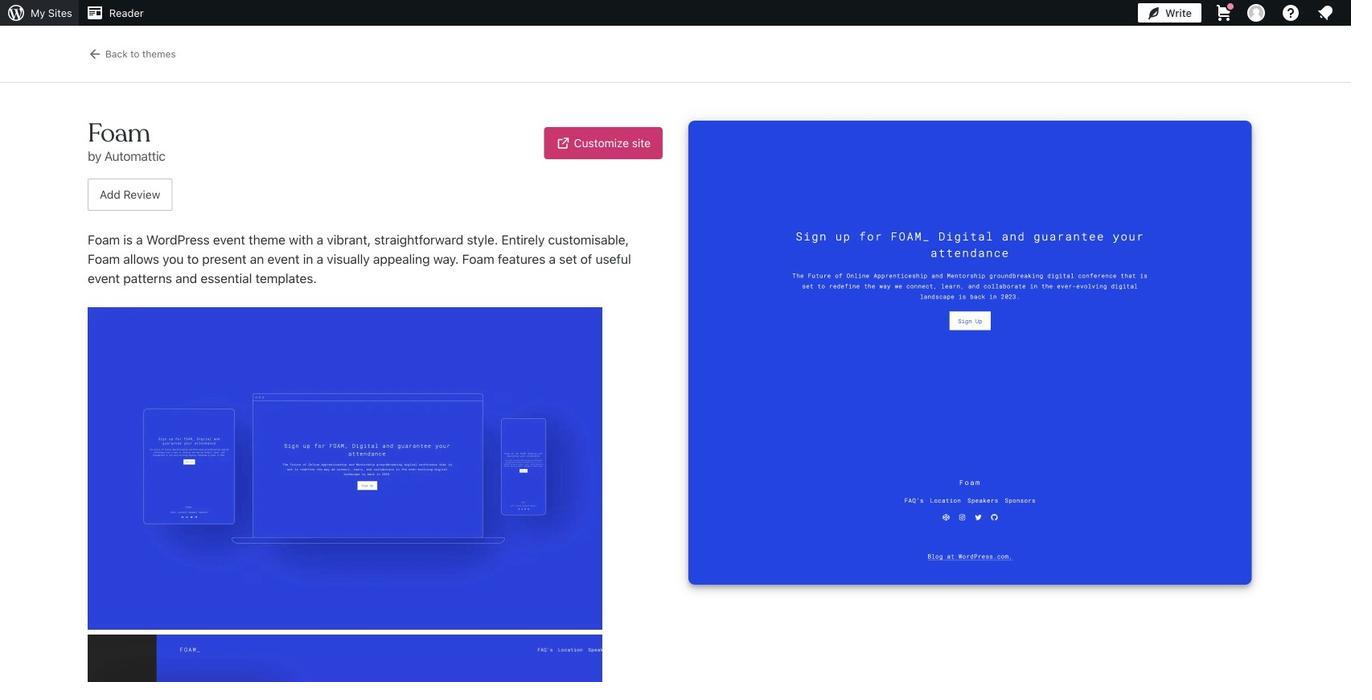 Task type: vqa. For each thing, say whether or not it's contained in the screenshot.
Master the basics of Site Editing with four short videos. Learn how to edit colors, fonts, layouts, and bring your style to your site. the
no



Task type: locate. For each thing, give the bounding box(es) containing it.
2 list item from the top
[[1345, 158, 1352, 233]]

my profile image
[[1248, 4, 1266, 22]]

main content
[[0, 26, 1352, 682]]

list item
[[1345, 82, 1352, 158], [1345, 158, 1352, 233], [1345, 233, 1352, 293]]



Task type: describe. For each thing, give the bounding box(es) containing it.
manage your notifications image
[[1316, 3, 1336, 23]]

my shopping cart image
[[1215, 3, 1234, 23]]

help image
[[1282, 3, 1301, 23]]

3 list item from the top
[[1345, 233, 1352, 293]]

1 list item from the top
[[1345, 82, 1352, 158]]



